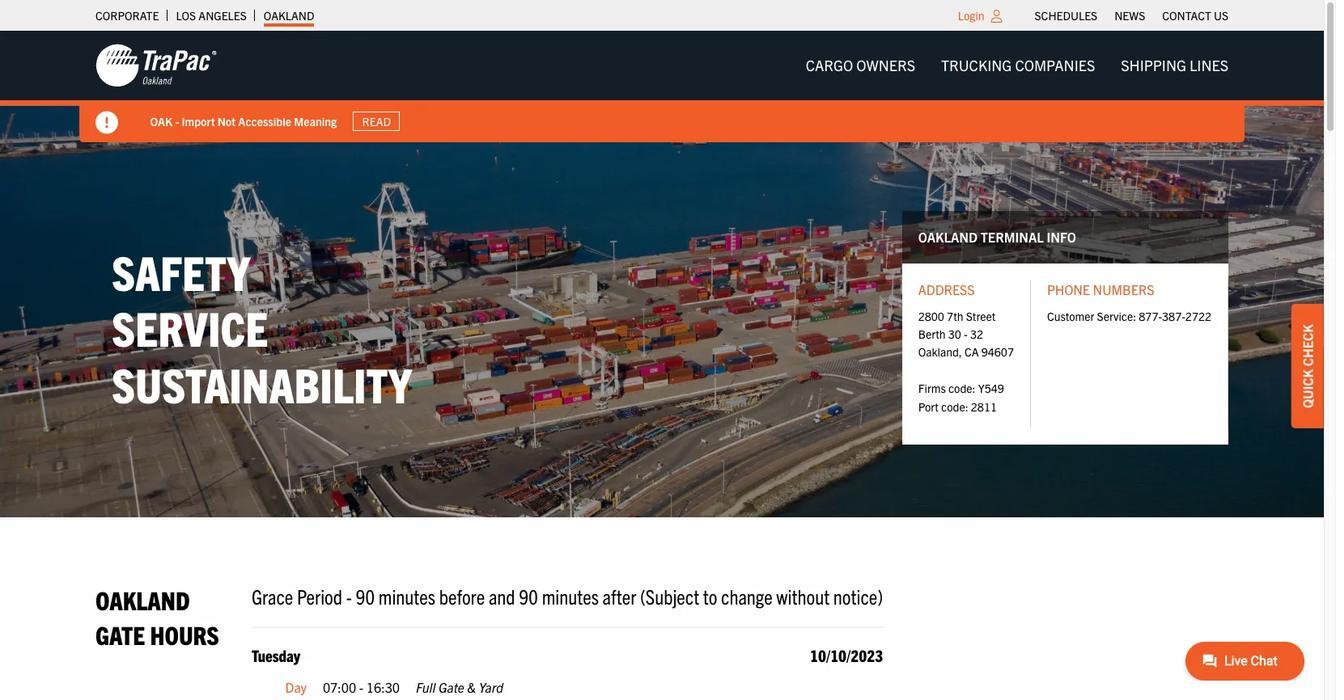 Task type: vqa. For each thing, say whether or not it's contained in the screenshot.
the 40sd86
no



Task type: describe. For each thing, give the bounding box(es) containing it.
schedules
[[1035, 8, 1097, 23]]

import
[[182, 114, 215, 128]]

hours
[[150, 619, 219, 651]]

shipping lines
[[1121, 56, 1228, 74]]

877-
[[1139, 309, 1162, 323]]

menu bar inside "banner"
[[793, 49, 1241, 82]]

tuesday
[[252, 645, 300, 666]]

&
[[467, 679, 476, 696]]

without
[[776, 583, 830, 609]]

phone
[[1047, 282, 1090, 298]]

news link
[[1114, 4, 1145, 27]]

quick check
[[1300, 325, 1316, 409]]

contact
[[1162, 8, 1211, 23]]

2811
[[971, 399, 997, 414]]

read link
[[353, 112, 401, 131]]

2800 7th street berth 30 - 32 oakland, ca 94607
[[918, 309, 1014, 360]]

trucking companies link
[[928, 49, 1108, 82]]

numbers
[[1093, 282, 1154, 298]]

customer service: 877-387-2722
[[1047, 309, 1211, 323]]

los
[[176, 8, 196, 23]]

2722
[[1185, 309, 1211, 323]]

oak - import not accessible meaning
[[151, 114, 337, 128]]

los angeles link
[[176, 4, 247, 27]]

check
[[1300, 325, 1316, 367]]

16:30
[[366, 679, 400, 696]]

oakland link
[[264, 4, 314, 27]]

los angeles
[[176, 8, 247, 23]]

- inside "banner"
[[176, 114, 179, 128]]

7th
[[947, 309, 963, 323]]

change
[[721, 583, 773, 609]]

2 minutes from the left
[[542, 583, 599, 609]]

lines
[[1190, 56, 1228, 74]]

oakland for oakland
[[264, 8, 314, 23]]

387-
[[1162, 309, 1185, 323]]

street
[[966, 309, 996, 323]]

oak
[[151, 114, 173, 128]]

oakland terminal info
[[918, 229, 1076, 245]]

us
[[1214, 8, 1228, 23]]

32
[[970, 327, 983, 342]]

notice)
[[833, 583, 883, 609]]

and
[[489, 583, 515, 609]]

safety
[[112, 242, 250, 301]]

companies
[[1015, 56, 1095, 74]]

grace
[[252, 583, 293, 609]]

1 minutes from the left
[[379, 583, 435, 609]]

shipping lines link
[[1108, 49, 1241, 82]]

- left 16:30
[[359, 679, 363, 696]]

menu bar containing schedules
[[1026, 4, 1237, 27]]

banner containing cargo owners
[[0, 31, 1336, 142]]

ca
[[965, 345, 979, 360]]

meaning
[[294, 114, 337, 128]]

oakland gate hours
[[95, 584, 219, 651]]

full
[[416, 679, 436, 696]]

accessible
[[239, 114, 292, 128]]

owners
[[856, 56, 915, 74]]

service
[[112, 298, 268, 357]]

94607
[[981, 345, 1014, 360]]

cargo owners
[[806, 56, 915, 74]]

yard
[[479, 679, 503, 696]]

to
[[703, 583, 717, 609]]

customer
[[1047, 309, 1094, 323]]

before
[[439, 583, 485, 609]]

angeles
[[199, 8, 247, 23]]

oakland image
[[95, 43, 217, 88]]



Task type: locate. For each thing, give the bounding box(es) containing it.
address
[[918, 282, 975, 298]]

phone numbers
[[1047, 282, 1154, 298]]

read
[[363, 114, 391, 129]]

schedules link
[[1035, 4, 1097, 27]]

service:
[[1097, 309, 1136, 323]]

1 vertical spatial gate
[[438, 679, 464, 696]]

period
[[297, 583, 342, 609]]

oakland inside oakland gate hours
[[95, 584, 190, 615]]

0 horizontal spatial 90
[[356, 583, 375, 609]]

light image
[[991, 10, 1002, 23]]

- right 'oak'
[[176, 114, 179, 128]]

corporate
[[95, 8, 159, 23]]

oakland,
[[918, 345, 962, 360]]

port
[[918, 399, 939, 414]]

not
[[218, 114, 236, 128]]

0 vertical spatial gate
[[95, 619, 145, 651]]

sustainability
[[112, 354, 412, 414]]

10/10/2023
[[810, 645, 883, 666]]

menu bar up shipping
[[1026, 4, 1237, 27]]

oakland right angeles
[[264, 8, 314, 23]]

0 vertical spatial code:
[[948, 381, 976, 396]]

1 horizontal spatial 90
[[519, 583, 538, 609]]

news
[[1114, 8, 1145, 23]]

- right period
[[346, 583, 352, 609]]

0 vertical spatial oakland
[[264, 8, 314, 23]]

oakland for oakland terminal info
[[918, 229, 978, 245]]

2 vertical spatial oakland
[[95, 584, 190, 615]]

contact us
[[1162, 8, 1228, 23]]

(subject
[[640, 583, 699, 609]]

-
[[176, 114, 179, 128], [964, 327, 968, 342], [346, 583, 352, 609], [359, 679, 363, 696]]

login
[[958, 8, 984, 23]]

minutes left after
[[542, 583, 599, 609]]

2 90 from the left
[[519, 583, 538, 609]]

y549
[[978, 381, 1004, 396]]

firms code:  y549 port code:  2811
[[918, 381, 1004, 414]]

90
[[356, 583, 375, 609], [519, 583, 538, 609]]

solid image
[[95, 112, 118, 134]]

terminal
[[981, 229, 1044, 245]]

oakland for oakland gate hours
[[95, 584, 190, 615]]

1 horizontal spatial gate
[[438, 679, 464, 696]]

grace period - 90 minutes before and 90 minutes after (subject to change without notice)
[[252, 583, 883, 609]]

- right 30 in the top right of the page
[[964, 327, 968, 342]]

2800
[[918, 309, 944, 323]]

1 horizontal spatial minutes
[[542, 583, 599, 609]]

code:
[[948, 381, 976, 396], [941, 399, 968, 414]]

quick
[[1300, 370, 1316, 409]]

shipping
[[1121, 56, 1186, 74]]

gate left hours
[[95, 619, 145, 651]]

safety service sustainability
[[112, 242, 412, 414]]

info
[[1047, 229, 1076, 245]]

cargo
[[806, 56, 853, 74]]

cargo owners link
[[793, 49, 928, 82]]

1 vertical spatial code:
[[941, 399, 968, 414]]

1 90 from the left
[[356, 583, 375, 609]]

code: up 2811
[[948, 381, 976, 396]]

code: right port
[[941, 399, 968, 414]]

berth
[[918, 327, 946, 342]]

0 vertical spatial menu bar
[[1026, 4, 1237, 27]]

firms
[[918, 381, 946, 396]]

gate
[[95, 619, 145, 651], [438, 679, 464, 696]]

gate inside oakland gate hours
[[95, 619, 145, 651]]

oakland up hours
[[95, 584, 190, 615]]

oakland up 'address'
[[918, 229, 978, 245]]

banner
[[0, 31, 1336, 142]]

minutes left before
[[379, 583, 435, 609]]

minutes
[[379, 583, 435, 609], [542, 583, 599, 609]]

1 vertical spatial oakland
[[918, 229, 978, 245]]

- inside the 2800 7th street berth 30 - 32 oakland, ca 94607
[[964, 327, 968, 342]]

2 horizontal spatial oakland
[[918, 229, 978, 245]]

07:00
[[323, 679, 356, 696]]

0 horizontal spatial gate
[[95, 619, 145, 651]]

quick check link
[[1292, 304, 1324, 429]]

menu bar
[[1026, 4, 1237, 27], [793, 49, 1241, 82]]

0 horizontal spatial minutes
[[379, 583, 435, 609]]

menu bar containing cargo owners
[[793, 49, 1241, 82]]

trucking
[[941, 56, 1012, 74]]

oakland
[[264, 8, 314, 23], [918, 229, 978, 245], [95, 584, 190, 615]]

1 vertical spatial menu bar
[[793, 49, 1241, 82]]

90 right period
[[356, 583, 375, 609]]

contact us link
[[1162, 4, 1228, 27]]

07:00 - 16:30
[[323, 679, 400, 696]]

login link
[[958, 8, 984, 23]]

trucking companies
[[941, 56, 1095, 74]]

gate for full
[[438, 679, 464, 696]]

full gate & yard
[[416, 679, 503, 696]]

corporate link
[[95, 4, 159, 27]]

day
[[285, 679, 307, 696]]

gate left &
[[438, 679, 464, 696]]

1 horizontal spatial oakland
[[264, 8, 314, 23]]

after
[[602, 583, 636, 609]]

30
[[948, 327, 961, 342]]

0 horizontal spatial oakland
[[95, 584, 190, 615]]

menu bar down light icon
[[793, 49, 1241, 82]]

90 right and
[[519, 583, 538, 609]]

gate for oakland
[[95, 619, 145, 651]]



